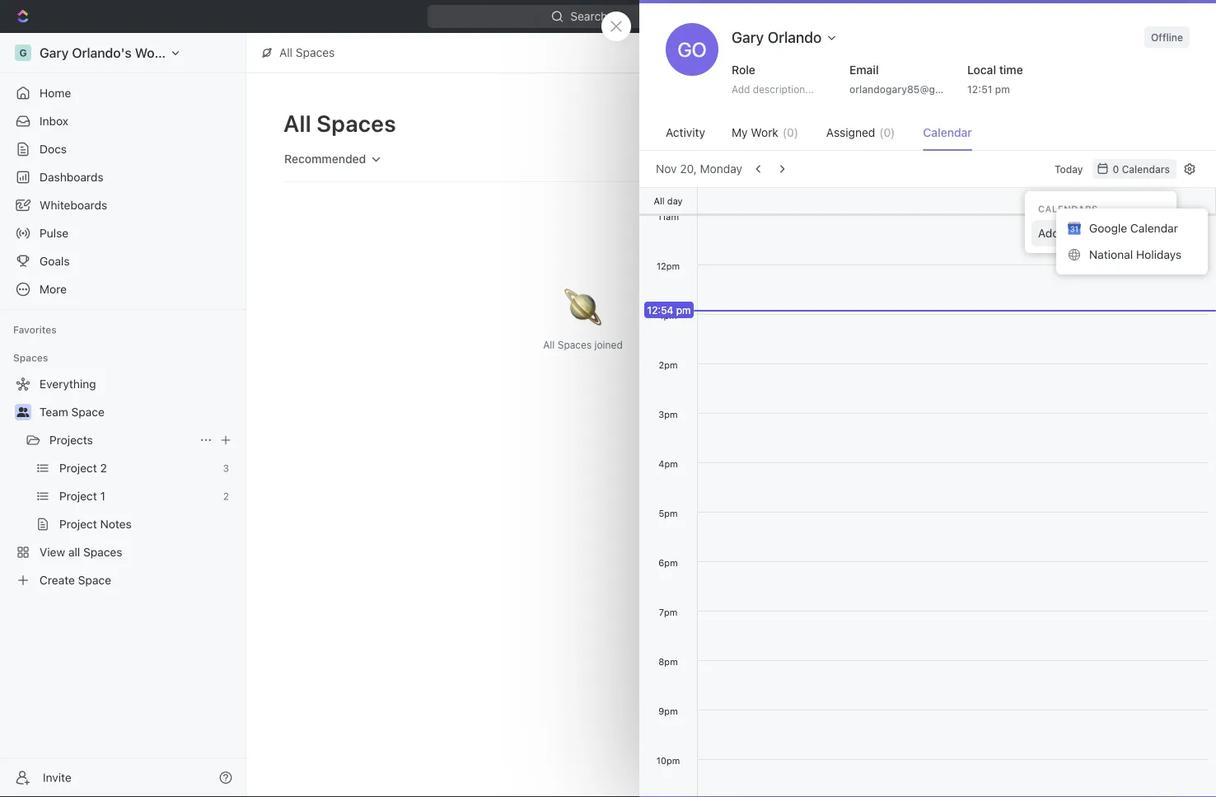 Task type: describe. For each thing, give the bounding box(es) containing it.
inbox
[[40, 114, 68, 128]]

in
[[1001, 138, 1010, 150]]

user group image
[[17, 407, 29, 417]]

goals link
[[7, 248, 239, 275]]

user group image
[[937, 184, 947, 192]]

google calendar button
[[1063, 215, 1202, 242]]

dashboards
[[40, 170, 104, 184]]

your
[[1012, 138, 1033, 150]]

offline
[[1152, 31, 1184, 43]]

5pm
[[659, 508, 678, 519]]

new for new
[[1099, 9, 1124, 23]]

whiteboards link
[[7, 192, 239, 218]]

new for new space
[[813, 117, 837, 130]]

0 horizontal spatial calendar
[[924, 126, 973, 139]]

shown
[[968, 138, 999, 150]]

projects link
[[49, 427, 193, 453]]

space inside button
[[840, 117, 873, 130]]

new space button
[[788, 110, 883, 137]]

new button
[[1076, 3, 1134, 30]]

go
[[678, 38, 707, 61]]

my work
[[732, 126, 779, 139]]

10pm
[[657, 755, 680, 766]]

pm
[[996, 83, 1011, 95]]

add calendar button
[[1032, 220, 1171, 246]]

pulse
[[40, 226, 69, 240]]

1 horizontal spatial team space
[[962, 181, 1028, 195]]

4pm
[[659, 458, 678, 469]]

new space
[[813, 117, 873, 130]]

1 horizontal spatial team
[[962, 181, 991, 195]]

space inside tree
[[71, 405, 105, 419]]

add calendar
[[1039, 226, 1111, 240]]

my
[[732, 126, 748, 139]]

all spaces joined
[[543, 339, 623, 350]]

google
[[1090, 221, 1128, 235]]

12:51
[[968, 83, 993, 95]]

0 vertical spatial all spaces
[[279, 46, 335, 59]]

team space link
[[40, 399, 236, 425]]

upgrade
[[1014, 9, 1061, 23]]

inbox link
[[7, 108, 239, 134]]

1pm
[[660, 310, 677, 321]]

favorites button
[[7, 320, 63, 340]]

assigned
[[827, 126, 876, 139]]



Task type: vqa. For each thing, say whether or not it's contained in the screenshot.
PROGRESS
no



Task type: locate. For each thing, give the bounding box(es) containing it.
1 horizontal spatial calendars
[[1122, 163, 1171, 175]]

national
[[1090, 248, 1134, 261]]

0 horizontal spatial new
[[813, 117, 837, 130]]

time
[[1000, 63, 1024, 77]]

calendars
[[1122, 163, 1171, 175], [1039, 204, 1099, 214]]

role
[[732, 63, 756, 77]]

7pm
[[659, 607, 678, 617]]

space
[[840, 117, 873, 130], [994, 181, 1028, 195], [71, 405, 105, 419]]

email orlandogary85@gmail.com
[[850, 63, 979, 95]]

9pm
[[659, 706, 678, 716]]

home link
[[7, 80, 239, 106]]

calendar down the 12:51
[[924, 126, 973, 139]]

email
[[850, 63, 879, 77]]

visible
[[932, 115, 975, 133]]

new down description...
[[813, 117, 837, 130]]

1 vertical spatial add
[[1039, 226, 1060, 240]]

team space inside sidebar navigation
[[40, 405, 105, 419]]

team space down in
[[962, 181, 1028, 195]]

work
[[751, 126, 779, 139]]

0 vertical spatial new
[[1099, 9, 1124, 23]]

docs link
[[7, 136, 239, 162]]

2 vertical spatial space
[[71, 405, 105, 419]]

sidebar.
[[1054, 138, 1091, 150]]

1 horizontal spatial calendar
[[1063, 226, 1111, 240]]

calendars right 0
[[1122, 163, 1171, 175]]

0
[[1113, 163, 1120, 175]]

team right user group image
[[962, 181, 991, 195]]

12pm
[[657, 260, 680, 271]]

calendar inside add calendar dropdown button
[[1063, 226, 1111, 240]]

new right upgrade
[[1099, 9, 1124, 23]]

role add description...
[[732, 63, 815, 95]]

0 horizontal spatial team
[[40, 405, 68, 419]]

1 horizontal spatial add
[[1039, 226, 1060, 240]]

new inside button
[[813, 117, 837, 130]]

0 vertical spatial space
[[840, 117, 873, 130]]

1 vertical spatial new
[[813, 117, 837, 130]]

home
[[40, 86, 71, 100]]

space up projects
[[71, 405, 105, 419]]

tree inside sidebar navigation
[[7, 371, 239, 594]]

google calendar
[[1090, 221, 1179, 235]]

6pm
[[659, 557, 678, 568]]

national holidays button
[[1063, 242, 1202, 268]]

1 vertical spatial space
[[994, 181, 1028, 195]]

2pm
[[659, 359, 678, 370]]

add down role
[[732, 83, 751, 95]]

team space up projects
[[40, 405, 105, 419]]

team inside sidebar navigation
[[40, 405, 68, 419]]

8pm
[[659, 656, 678, 667]]

all day
[[654, 195, 683, 206]]

orlandogary85@gmail.com
[[850, 83, 979, 95]]

spaces inside sidebar navigation
[[13, 352, 48, 364]]

national holidays
[[1090, 248, 1182, 261]]

1 vertical spatial team
[[40, 405, 68, 419]]

space down in
[[994, 181, 1028, 195]]

team space
[[962, 181, 1028, 195], [40, 405, 105, 419]]

⌘k
[[716, 9, 734, 23]]

0 horizontal spatial team space
[[40, 405, 105, 419]]

space down email
[[840, 117, 873, 130]]

calendar inside google calendar button
[[1131, 221, 1179, 235]]

0 horizontal spatial add
[[732, 83, 751, 95]]

3pm
[[659, 409, 678, 420]]

0 vertical spatial add
[[732, 83, 751, 95]]

1 horizontal spatial space
[[840, 117, 873, 130]]

invite
[[43, 771, 72, 784]]

0 horizontal spatial space
[[71, 405, 105, 419]]

calendar up holidays
[[1131, 221, 1179, 235]]

docs
[[40, 142, 67, 156]]

day
[[668, 195, 683, 206]]

2 horizontal spatial space
[[994, 181, 1028, 195]]

1 horizontal spatial new
[[1099, 9, 1124, 23]]

visible spaces spaces shown in your left sidebar.
[[932, 115, 1091, 150]]

2 horizontal spatial calendar
[[1131, 221, 1179, 235]]

holidays
[[1137, 248, 1182, 261]]

tree
[[7, 371, 239, 594]]

calendar
[[924, 126, 973, 139], [1131, 221, 1179, 235], [1063, 226, 1111, 240]]

left
[[1036, 138, 1051, 150]]

joined
[[595, 339, 623, 350]]

favorites
[[13, 324, 57, 336]]

calendar for add calendar
[[1063, 226, 1111, 240]]

sidebar navigation
[[0, 33, 246, 797]]

0 horizontal spatial calendars
[[1039, 204, 1099, 214]]

projects
[[49, 433, 93, 447]]

goals
[[40, 254, 70, 268]]

calendar for google calendar
[[1131, 221, 1179, 235]]

team right user group icon
[[40, 405, 68, 419]]

dashboards link
[[7, 164, 239, 190]]

add
[[732, 83, 751, 95], [1039, 226, 1060, 240]]

local
[[968, 63, 997, 77]]

description...
[[753, 83, 815, 95]]

add description... button
[[725, 79, 834, 99]]

pulse link
[[7, 220, 239, 246]]

1 vertical spatial team space
[[40, 405, 105, 419]]

1 vertical spatial calendars
[[1039, 204, 1099, 214]]

1 vertical spatial all spaces
[[284, 109, 396, 136]]

0 vertical spatial calendars
[[1122, 163, 1171, 175]]

activity
[[666, 126, 706, 139]]

0 vertical spatial team space
[[962, 181, 1028, 195]]

today
[[1055, 163, 1084, 175]]

tree containing team space
[[7, 371, 239, 594]]

spaces
[[296, 46, 335, 59], [317, 109, 396, 136], [978, 115, 1027, 133], [932, 138, 966, 150], [558, 339, 592, 350], [13, 352, 48, 364]]

local time 12:51 pm
[[968, 63, 1024, 95]]

today button
[[1049, 159, 1090, 179]]

all
[[279, 46, 293, 59], [284, 109, 311, 136], [654, 195, 665, 206], [543, 339, 555, 350]]

all spaces
[[279, 46, 335, 59], [284, 109, 396, 136]]

0 calendars
[[1113, 163, 1171, 175]]

add inside role add description...
[[732, 83, 751, 95]]

search...
[[571, 9, 618, 23]]

add left google
[[1039, 226, 1060, 240]]

new
[[1099, 9, 1124, 23], [813, 117, 837, 130]]

team
[[962, 181, 991, 195], [40, 405, 68, 419]]

0 vertical spatial team
[[962, 181, 991, 195]]

calendars up add calendar at the right
[[1039, 204, 1099, 214]]

new inside button
[[1099, 9, 1124, 23]]

11am
[[658, 211, 679, 222]]

calendar up the national
[[1063, 226, 1111, 240]]

upgrade link
[[991, 5, 1070, 28]]

add inside add calendar dropdown button
[[1039, 226, 1060, 240]]

whiteboards
[[40, 198, 107, 212]]



